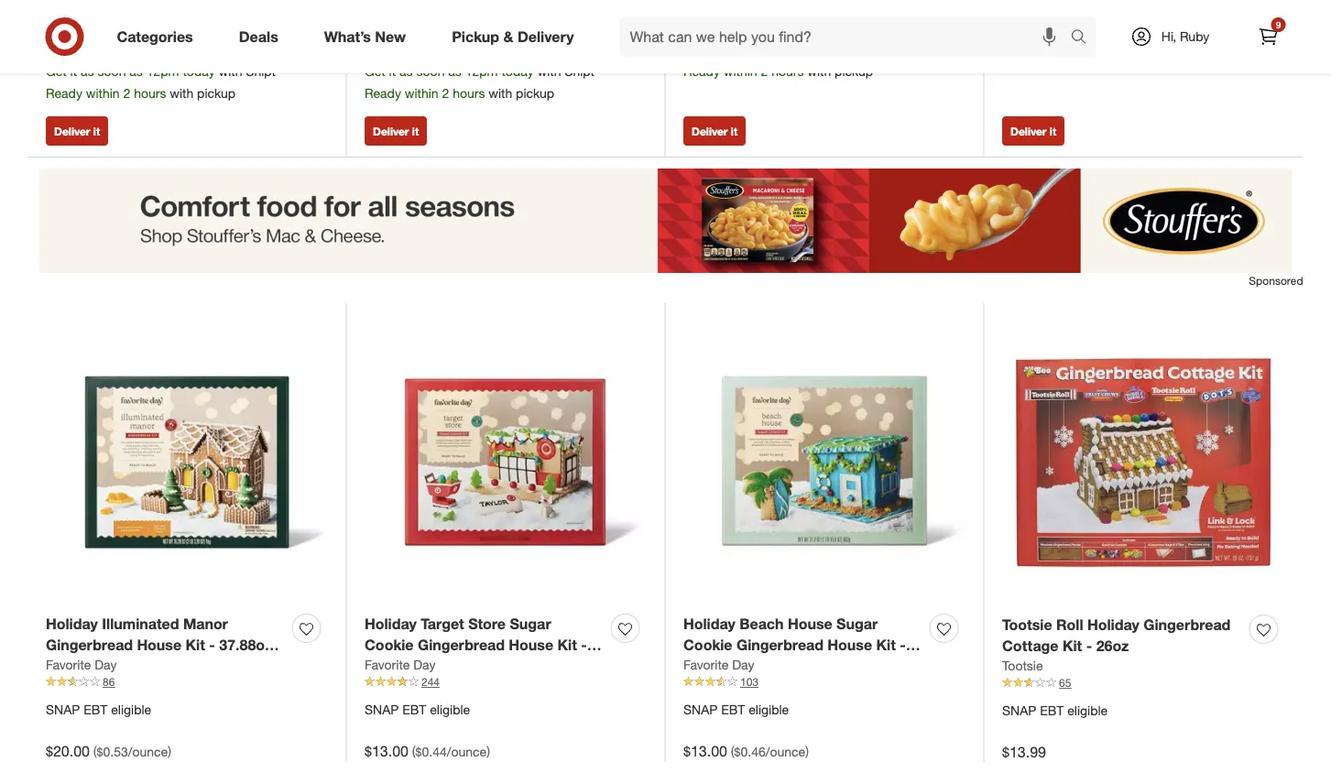 Task type: locate. For each thing, give the bounding box(es) containing it.
house down the "illuminated" at the left bottom of the page
[[137, 636, 182, 654]]

day™ right 103
[[810, 657, 846, 675]]

hi,
[[1162, 28, 1177, 44]]

2 horizontal spatial )
[[806, 744, 809, 760]]

2 offer from the left
[[387, 34, 413, 50]]

2 horizontal spatial 2
[[761, 63, 768, 79]]

search
[[1062, 29, 1106, 47]]

$0.46
[[734, 744, 766, 760]]

ready for 2nd deliver it button from the right
[[684, 63, 720, 79]]

today for 2nd deliver it button from the right
[[820, 41, 853, 57]]

hours down pickup
[[453, 85, 485, 101]]

2 horizontal spatial pickup
[[835, 63, 873, 79]]

holiday beach house sugar cookie gingerbread house kit - 28.30oz - favorite day™ image
[[684, 321, 966, 604], [684, 321, 966, 604]]

12pm for 2nd deliver it button from the right
[[784, 41, 817, 57]]

2 sugar from the left
[[837, 615, 878, 633]]

1 horizontal spatial shipt
[[565, 63, 595, 79]]

cookie up 29.7oz on the bottom left of the page
[[365, 636, 414, 654]]

1 horizontal spatial today
[[502, 63, 534, 79]]

holiday up "28.30oz" at the bottom
[[684, 615, 736, 633]]

2 horizontal spatial shipt
[[884, 41, 914, 57]]

244 link
[[365, 674, 647, 690]]

2 save 25% on favorite day gingerbread from the left
[[702, 12, 928, 28]]

3 favorite day from the left
[[684, 657, 754, 673]]

1 horizontal spatial (
[[412, 744, 416, 760]]

2 favorite day from the left
[[365, 657, 436, 673]]

/ounce down 244 link
[[447, 744, 487, 760]]

favorite inside holiday beach house sugar cookie gingerbread house kit - 28.30oz - favorite day™
[[751, 657, 806, 675]]

favorite day up 86
[[46, 657, 117, 673]]

0 horizontal spatial pickup
[[197, 85, 236, 101]]

1 horizontal spatial hours
[[453, 85, 485, 101]]

$13.00 ( $0.44 /ounce )
[[365, 743, 490, 760]]

ebt
[[84, 702, 107, 718], [402, 702, 426, 718], [721, 702, 745, 718], [1040, 703, 1064, 719]]

day™ inside holiday target store sugar cookie gingerbread house kit - 29.7oz - favorite day™
[[483, 657, 519, 675]]

day™ down 'store'
[[483, 657, 519, 675]]

tootsie inside 'tootsie roll holiday gingerbread cottage kit - 26oz'
[[1002, 616, 1052, 634]]

2
[[761, 63, 768, 79], [123, 85, 130, 101], [442, 85, 449, 101]]

$13.00 left $0.44
[[365, 743, 409, 760]]

pickup down deals link
[[197, 85, 236, 101]]

9 link
[[1248, 16, 1289, 57]]

1 sugar from the left
[[510, 615, 551, 633]]

house up 244 link
[[509, 636, 554, 654]]

within
[[724, 63, 757, 79], [86, 85, 120, 101], [405, 85, 439, 101]]

ebt down "244"
[[402, 702, 426, 718]]

kit inside holiday beach house sugar cookie gingerbread house kit - 28.30oz - favorite day™
[[876, 636, 896, 654]]

snap up "$20.00"
[[46, 702, 80, 718]]

( for 29.7oz
[[412, 744, 416, 760]]

2 horizontal spatial ready
[[684, 63, 720, 79]]

day™ for holiday target store sugar cookie gingerbread house kit - 29.7oz - favorite day™
[[483, 657, 519, 675]]

search button
[[1062, 16, 1106, 60]]

favorite day link up 103
[[684, 656, 754, 674]]

2 horizontal spatial within
[[724, 63, 757, 79]]

2 on from the left
[[764, 12, 778, 28]]

favorite day
[[46, 657, 117, 673], [365, 657, 436, 673], [684, 657, 754, 673]]

day™
[[106, 657, 141, 675], [483, 657, 519, 675], [810, 657, 846, 675]]

1 horizontal spatial )
[[487, 744, 490, 760]]

2 for fourth deliver it button from the right
[[123, 85, 130, 101]]

0 horizontal spatial + 1 offer
[[46, 34, 94, 50]]

favorite day up "244"
[[365, 657, 436, 673]]

&
[[503, 28, 514, 45]]

3 favorite day link from the left
[[684, 656, 754, 674]]

2 horizontal spatial get
[[684, 41, 704, 57]]

soon for 2nd deliver it button from the right
[[735, 41, 764, 57]]

4 deliver from the left
[[1011, 124, 1047, 138]]

1 ) from the left
[[168, 744, 171, 760]]

save
[[64, 12, 92, 28], [702, 12, 730, 28]]

1 horizontal spatial get
[[365, 63, 385, 79]]

2 25% from the left
[[734, 12, 760, 28]]

holiday left the "illuminated" at the left bottom of the page
[[46, 615, 98, 633]]

offer right what's
[[387, 34, 413, 50]]

+ 1 offer left categories
[[46, 34, 94, 50]]

delivery
[[518, 28, 574, 45]]

0 horizontal spatial 12pm
[[146, 63, 179, 79]]

eligible down 86
[[111, 702, 151, 718]]

- up 244 link
[[581, 636, 587, 654]]

today
[[820, 41, 853, 57], [183, 63, 215, 79], [502, 63, 534, 79]]

favorite day up 103
[[684, 657, 754, 673]]

0 vertical spatial tootsie
[[1002, 616, 1052, 634]]

-
[[209, 636, 215, 654], [276, 636, 282, 654], [581, 636, 587, 654], [900, 636, 906, 654], [1086, 637, 1092, 655], [414, 657, 420, 675], [741, 657, 747, 675]]

pickup
[[835, 63, 873, 79], [197, 85, 236, 101], [516, 85, 554, 101]]

) right the $0.53
[[168, 744, 171, 760]]

1 deliver from the left
[[54, 124, 90, 138]]

1 deliver it from the left
[[54, 124, 100, 138]]

snap ebt eligible down "244"
[[365, 702, 470, 718]]

28.30oz
[[684, 657, 737, 675]]

sugar right 'store'
[[510, 615, 551, 633]]

deliver
[[54, 124, 90, 138], [373, 124, 409, 138], [692, 124, 728, 138], [1011, 124, 1047, 138]]

kit inside 'tootsie roll holiday gingerbread cottage kit - 26oz'
[[1063, 637, 1082, 655]]

holiday beach house sugar cookie gingerbread house kit - 28.30oz - favorite day™
[[684, 615, 906, 675]]

cookie inside holiday target store sugar cookie gingerbread house kit - 29.7oz - favorite day™
[[365, 636, 414, 654]]

hours for 2nd deliver it button from left
[[453, 85, 485, 101]]

0 horizontal spatial ready
[[46, 85, 82, 101]]

holiday
[[46, 615, 98, 633], [365, 615, 417, 633], [684, 615, 736, 633], [1088, 616, 1140, 634]]

1 1 from the left
[[57, 34, 64, 50]]

1 horizontal spatial offer
[[387, 34, 413, 50]]

on for 1
[[126, 12, 140, 28]]

day for holiday beach house sugar cookie gingerbread house kit - 28.30oz - favorite day™
[[732, 657, 754, 673]]

house right beach
[[788, 615, 833, 633]]

snap ebt eligible for 28.30oz
[[684, 702, 789, 718]]

offer for 2nd deliver it button from left
[[387, 34, 413, 50]]

shipt for fourth deliver it button from the right
[[246, 63, 276, 79]]

snap for 29.7oz
[[365, 702, 399, 718]]

offer
[[68, 34, 94, 50], [387, 34, 413, 50]]

1 horizontal spatial $13.00
[[684, 743, 727, 760]]

snap ebt eligible down 65
[[1002, 703, 1108, 719]]

/ounce for favorite
[[128, 744, 168, 760]]

cookie for 28.30oz
[[684, 636, 733, 654]]

as
[[718, 41, 732, 57], [767, 41, 781, 57], [81, 63, 94, 79], [129, 63, 143, 79], [400, 63, 413, 79], [448, 63, 462, 79]]

2 horizontal spatial today
[[820, 41, 853, 57]]

1 horizontal spatial 12pm
[[465, 63, 498, 79]]

1 ( from the left
[[93, 744, 97, 760]]

deliver it for 1st deliver it button from right
[[1011, 124, 1057, 138]]

4 deliver it from the left
[[1011, 124, 1057, 138]]

2 deliver it from the left
[[373, 124, 419, 138]]

- down the manor
[[209, 636, 215, 654]]

sugar
[[510, 615, 551, 633], [837, 615, 878, 633]]

save 25% on favorite day gingerbread
[[64, 12, 290, 28], [702, 12, 928, 28]]

2 down categories
[[123, 85, 130, 101]]

1 horizontal spatial within
[[405, 85, 439, 101]]

+ for fourth deliver it button from the right
[[46, 34, 54, 50]]

25%
[[96, 12, 122, 28], [734, 12, 760, 28]]

- left 26oz on the bottom right
[[1086, 637, 1092, 655]]

house
[[788, 615, 833, 633], [137, 636, 182, 654], [509, 636, 554, 654], [828, 636, 872, 654]]

favorite day link up "244"
[[365, 656, 436, 674]]

eligible down 103
[[749, 702, 789, 718]]

1 /ounce from the left
[[128, 744, 168, 760]]

save 25% on favorite day gingerbread for with shipt
[[702, 12, 928, 28]]

0 horizontal spatial favorite day
[[46, 657, 117, 673]]

deliver it button
[[46, 116, 108, 146], [365, 116, 427, 146], [684, 116, 746, 146], [1002, 116, 1065, 146]]

offer for fourth deliver it button from the right
[[68, 34, 94, 50]]

2 down what can we help you find? suggestions appear below search box
[[761, 63, 768, 79]]

kit inside holiday illuminated manor gingerbread house kit - 37.88oz - favorite day™
[[186, 636, 205, 654]]

0 horizontal spatial on
[[126, 12, 140, 28]]

advertisement region
[[28, 169, 1303, 273]]

favorite day link up 86
[[46, 656, 117, 674]]

0 horizontal spatial /ounce
[[128, 744, 168, 760]]

cookie
[[365, 636, 414, 654], [684, 636, 733, 654]]

1 + from the left
[[46, 34, 54, 50]]

- right 37.88oz
[[276, 636, 282, 654]]

29.7oz
[[365, 657, 410, 675]]

1 tootsie from the top
[[1002, 616, 1052, 634]]

favorite day link for 28.30oz
[[684, 656, 754, 674]]

favorite inside holiday target store sugar cookie gingerbread house kit - 29.7oz - favorite day™
[[424, 657, 479, 675]]

0 horizontal spatial within
[[86, 85, 120, 101]]

house inside holiday target store sugar cookie gingerbread house kit - 29.7oz - favorite day™
[[509, 636, 554, 654]]

) inside $20.00 ( $0.53 /ounce )
[[168, 744, 171, 760]]

1 horizontal spatial day™
[[483, 657, 519, 675]]

within for 2nd deliver it button from left
[[405, 85, 439, 101]]

3 deliver from the left
[[692, 124, 728, 138]]

holiday inside holiday illuminated manor gingerbread house kit - 37.88oz - favorite day™
[[46, 615, 98, 633]]

holiday illuminated manor gingerbread house kit - 37.88oz - favorite day™ image
[[46, 321, 328, 604], [46, 321, 328, 604]]

0 horizontal spatial cookie
[[365, 636, 414, 654]]

pickup down what can we help you find? suggestions appear below search box
[[835, 63, 873, 79]]

1 horizontal spatial sugar
[[837, 615, 878, 633]]

tootsie roll holiday gingerbread cottage kit - 26oz
[[1002, 616, 1231, 655]]

day
[[193, 12, 215, 28], [830, 12, 853, 28], [95, 657, 117, 673], [414, 657, 436, 673], [732, 657, 754, 673]]

deliver it for 2nd deliver it button from the right
[[692, 124, 738, 138]]

1 horizontal spatial + 1 offer
[[365, 34, 413, 50]]

pickup & delivery link
[[436, 16, 597, 57]]

hours for fourth deliver it button from the right
[[134, 85, 166, 101]]

65
[[1059, 676, 1071, 690]]

holiday inside 'tootsie roll holiday gingerbread cottage kit - 26oz'
[[1088, 616, 1140, 634]]

cookie up "28.30oz" at the bottom
[[684, 636, 733, 654]]

ready
[[684, 63, 720, 79], [46, 85, 82, 101], [365, 85, 401, 101]]

1 horizontal spatial pickup
[[516, 85, 554, 101]]

tootsie up cottage
[[1002, 616, 1052, 634]]

kit inside holiday target store sugar cookie gingerbread house kit - 29.7oz - favorite day™
[[558, 636, 577, 654]]

12pm for 2nd deliver it button from left
[[465, 63, 498, 79]]

deliver it for 2nd deliver it button from left
[[373, 124, 419, 138]]

snap ebt eligible down 86
[[46, 702, 151, 718]]

holiday up 29.7oz on the bottom left of the page
[[365, 615, 417, 633]]

kit up 244 link
[[558, 636, 577, 654]]

deliver for 1st deliver it button from right
[[1011, 124, 1047, 138]]

25% for 1
[[96, 12, 122, 28]]

today for fourth deliver it button from the right
[[183, 63, 215, 79]]

2 horizontal spatial (
[[731, 744, 734, 760]]

2 ( from the left
[[412, 744, 416, 760]]

tootsie
[[1002, 616, 1052, 634], [1002, 658, 1043, 674]]

pickup down delivery
[[516, 85, 554, 101]]

gingerbread
[[218, 12, 290, 28], [856, 12, 928, 28], [1144, 616, 1231, 634], [46, 636, 133, 654], [418, 636, 505, 654], [737, 636, 824, 654]]

tootsie down cottage
[[1002, 658, 1043, 674]]

/ounce inside $13.00 ( $0.46 /ounce )
[[766, 744, 806, 760]]

deals link
[[223, 16, 301, 57]]

house up 103 link
[[828, 636, 872, 654]]

3 ) from the left
[[806, 744, 809, 760]]

get for fourth deliver it button from the right
[[46, 63, 67, 79]]

holiday for holiday illuminated manor gingerbread house kit - 37.88oz - favorite day™
[[46, 615, 98, 633]]

1 horizontal spatial favorite day
[[365, 657, 436, 673]]

holiday illuminated manor gingerbread house kit - 37.88oz - favorite day™
[[46, 615, 282, 675]]

$13.00
[[365, 743, 409, 760], [684, 743, 727, 760]]

shipt
[[884, 41, 914, 57], [246, 63, 276, 79], [565, 63, 595, 79]]

37.88oz
[[219, 636, 272, 654]]

3 deliver it button from the left
[[684, 116, 746, 146]]

/ounce down 103 link
[[766, 744, 806, 760]]

it
[[708, 41, 715, 57], [70, 63, 77, 79], [389, 63, 396, 79], [93, 124, 100, 138], [412, 124, 419, 138], [731, 124, 738, 138], [1050, 124, 1057, 138]]

get
[[684, 41, 704, 57], [46, 63, 67, 79], [365, 63, 385, 79]]

2 tootsie from the top
[[1002, 658, 1043, 674]]

hours
[[772, 63, 804, 79], [134, 85, 166, 101], [453, 85, 485, 101]]

2 horizontal spatial favorite day
[[684, 657, 754, 673]]

what's new link
[[309, 16, 429, 57]]

holiday inside holiday beach house sugar cookie gingerbread house kit - 28.30oz - favorite day™
[[684, 615, 736, 633]]

save 25% on favorite day gingerbread for 1
[[64, 12, 290, 28]]

1 day™ from the left
[[106, 657, 141, 675]]

cottage
[[1002, 637, 1059, 655]]

3 day™ from the left
[[810, 657, 846, 675]]

sugar up 103 link
[[837, 615, 878, 633]]

0 horizontal spatial shipt
[[246, 63, 276, 79]]

2 horizontal spatial 12pm
[[784, 41, 817, 57]]

holiday inside holiday target store sugar cookie gingerbread house kit - 29.7oz - favorite day™
[[365, 615, 417, 633]]

0 horizontal spatial 2
[[123, 85, 130, 101]]

new
[[375, 28, 406, 45]]

1 25% from the left
[[96, 12, 122, 28]]

snap ebt eligible for 29.7oz
[[365, 702, 470, 718]]

0 horizontal spatial 1
[[57, 34, 64, 50]]

1 horizontal spatial save
[[702, 12, 730, 28]]

3 /ounce from the left
[[766, 744, 806, 760]]

103
[[740, 675, 759, 689]]

9
[[1276, 19, 1281, 30]]

2 deliver it button from the left
[[365, 116, 427, 146]]

1 horizontal spatial 25%
[[734, 12, 760, 28]]

favorite
[[144, 12, 189, 28], [782, 12, 827, 28], [46, 657, 91, 673], [365, 657, 410, 673], [684, 657, 729, 673], [46, 657, 102, 675], [424, 657, 479, 675], [751, 657, 806, 675]]

tootsie for tootsie
[[1002, 658, 1043, 674]]

1 $13.00 from the left
[[365, 743, 409, 760]]

deliver for 2nd deliver it button from left
[[373, 124, 409, 138]]

+
[[46, 34, 54, 50], [365, 34, 372, 50]]

2 $13.00 from the left
[[684, 743, 727, 760]]

2 horizontal spatial day™
[[810, 657, 846, 675]]

holiday for holiday beach house sugar cookie gingerbread house kit - 28.30oz - favorite day™
[[684, 615, 736, 633]]

favorite day link for 29.7oz
[[365, 656, 436, 674]]

kit down roll
[[1063, 637, 1082, 655]]

hours down what can we help you find? suggestions appear below search box
[[772, 63, 804, 79]]

1 horizontal spatial on
[[764, 12, 778, 28]]

get it as soon as 12pm today with shipt ready within 2 hours with pickup
[[684, 41, 914, 79], [46, 63, 276, 101], [365, 63, 595, 101]]

ready for 2nd deliver it button from left
[[365, 85, 401, 101]]

1 horizontal spatial soon
[[416, 63, 445, 79]]

ebt for favorite
[[84, 702, 107, 718]]

0 horizontal spatial favorite day link
[[46, 656, 117, 674]]

0 horizontal spatial 25%
[[96, 12, 122, 28]]

tootsie roll holiday gingerbread cottage kit - 26oz image
[[1002, 321, 1286, 604], [1002, 321, 1286, 604]]

) right $0.44
[[487, 744, 490, 760]]

0 horizontal spatial (
[[93, 744, 97, 760]]

2 for 2nd deliver it button from left
[[442, 85, 449, 101]]

( inside $20.00 ( $0.53 /ounce )
[[93, 744, 97, 760]]

holiday up 26oz on the bottom right
[[1088, 616, 1140, 634]]

kit
[[186, 636, 205, 654], [558, 636, 577, 654], [876, 636, 896, 654], [1063, 637, 1082, 655]]

kit up 103 link
[[876, 636, 896, 654]]

offer left categories
[[68, 34, 94, 50]]

244
[[421, 675, 440, 689]]

) right the $0.46 in the right of the page
[[806, 744, 809, 760]]

/ounce for 29.7oz
[[447, 744, 487, 760]]

2 favorite day link from the left
[[365, 656, 436, 674]]

2 down pickup & delivery link
[[442, 85, 449, 101]]

snap ebt eligible down 103
[[684, 702, 789, 718]]

snap down 29.7oz on the bottom left of the page
[[365, 702, 399, 718]]

2 save from the left
[[702, 12, 730, 28]]

$13.00 left the $0.46 in the right of the page
[[684, 743, 727, 760]]

2 /ounce from the left
[[447, 744, 487, 760]]

1 save from the left
[[64, 12, 92, 28]]

day™ down the "illuminated" at the left bottom of the page
[[106, 657, 141, 675]]

0 horizontal spatial hours
[[134, 85, 166, 101]]

sugar inside holiday beach house sugar cookie gingerbread house kit - 28.30oz - favorite day™
[[837, 615, 878, 633]]

1 horizontal spatial get it as soon as 12pm today with shipt ready within 2 hours with pickup
[[365, 63, 595, 101]]

kit down the manor
[[186, 636, 205, 654]]

3 ( from the left
[[731, 744, 734, 760]]

) inside $13.00 ( $0.44 /ounce )
[[487, 744, 490, 760]]

1 horizontal spatial save 25% on favorite day gingerbread
[[702, 12, 928, 28]]

( inside $13.00 ( $0.46 /ounce )
[[731, 744, 734, 760]]

snap for 28.30oz
[[684, 702, 718, 718]]

with
[[856, 41, 880, 57], [219, 63, 242, 79], [537, 63, 561, 79], [808, 63, 831, 79], [170, 85, 194, 101], [489, 85, 512, 101]]

snap ebt eligible
[[46, 702, 151, 718], [365, 702, 470, 718], [684, 702, 789, 718], [1002, 703, 1108, 719]]

beach
[[740, 615, 784, 633]]

/ounce inside $20.00 ( $0.53 /ounce )
[[128, 744, 168, 760]]

1 on from the left
[[126, 12, 140, 28]]

day™ inside holiday beach house sugar cookie gingerbread house kit - 28.30oz - favorite day™
[[810, 657, 846, 675]]

/ounce inside $13.00 ( $0.44 /ounce )
[[447, 744, 487, 760]]

0 horizontal spatial sugar
[[510, 615, 551, 633]]

snap down "28.30oz" at the bottom
[[684, 702, 718, 718]]

hours down categories
[[134, 85, 166, 101]]

pickup & delivery
[[452, 28, 574, 45]]

0 horizontal spatial save 25% on favorite day gingerbread
[[64, 12, 290, 28]]

0 horizontal spatial )
[[168, 744, 171, 760]]

0 horizontal spatial today
[[183, 63, 215, 79]]

2 horizontal spatial soon
[[735, 41, 764, 57]]

favorite day for 29.7oz
[[365, 657, 436, 673]]

0 horizontal spatial soon
[[98, 63, 126, 79]]

1 horizontal spatial /ounce
[[447, 744, 487, 760]]

/ounce
[[128, 744, 168, 760], [447, 744, 487, 760], [766, 744, 806, 760]]

12pm
[[784, 41, 817, 57], [146, 63, 179, 79], [465, 63, 498, 79]]

1 horizontal spatial ready
[[365, 85, 401, 101]]

within for fourth deliver it button from the right
[[86, 85, 120, 101]]

2 cookie from the left
[[684, 636, 733, 654]]

2 horizontal spatial favorite day link
[[684, 656, 754, 674]]

2 day™ from the left
[[483, 657, 519, 675]]

1 favorite day link from the left
[[46, 656, 117, 674]]

2 1 from the left
[[376, 34, 383, 50]]

favorite day for favorite
[[46, 657, 117, 673]]

holiday target store sugar cookie gingerbread house kit - 29.7oz - favorite day™ image
[[365, 321, 647, 604], [365, 321, 647, 604]]

( inside $13.00 ( $0.44 /ounce )
[[412, 744, 416, 760]]

sugar inside holiday target store sugar cookie gingerbread house kit - 29.7oz - favorite day™
[[510, 615, 551, 633]]

2 deliver from the left
[[373, 124, 409, 138]]

+ 1 offer left pickup
[[365, 34, 413, 50]]

0 horizontal spatial get it as soon as 12pm today with shipt ready within 2 hours with pickup
[[46, 63, 276, 101]]

2 for 2nd deliver it button from the right
[[761, 63, 768, 79]]

day™ inside holiday illuminated manor gingerbread house kit - 37.88oz - favorite day™
[[106, 657, 141, 675]]

0 horizontal spatial save
[[64, 12, 92, 28]]

)
[[168, 744, 171, 760], [487, 744, 490, 760], [806, 744, 809, 760]]

deliver it
[[54, 124, 100, 138], [373, 124, 419, 138], [692, 124, 738, 138], [1011, 124, 1057, 138]]

1 vertical spatial tootsie
[[1002, 658, 1043, 674]]

$20.00
[[46, 743, 90, 760]]

/ounce for 28.30oz
[[766, 744, 806, 760]]

- left "244"
[[414, 657, 420, 675]]

1 save 25% on favorite day gingerbread from the left
[[64, 12, 290, 28]]

1 offer from the left
[[68, 34, 94, 50]]

eligible
[[111, 702, 151, 718], [430, 702, 470, 718], [749, 702, 789, 718], [1068, 703, 1108, 719]]

favorite day link for favorite
[[46, 656, 117, 674]]

1 horizontal spatial +
[[365, 34, 372, 50]]

0 horizontal spatial offer
[[68, 34, 94, 50]]

2 horizontal spatial get it as soon as 12pm today with shipt ready within 2 hours with pickup
[[684, 41, 914, 79]]

(
[[93, 744, 97, 760], [412, 744, 416, 760], [731, 744, 734, 760]]

0 horizontal spatial get
[[46, 63, 67, 79]]

3 deliver it from the left
[[692, 124, 738, 138]]

1 horizontal spatial cookie
[[684, 636, 733, 654]]

2 horizontal spatial /ounce
[[766, 744, 806, 760]]

) for 28.30oz
[[806, 744, 809, 760]]

1 cookie from the left
[[365, 636, 414, 654]]

1
[[57, 34, 64, 50], [376, 34, 383, 50]]

1 horizontal spatial favorite day link
[[365, 656, 436, 674]]

0 horizontal spatial $13.00
[[365, 743, 409, 760]]

snap
[[46, 702, 80, 718], [365, 702, 399, 718], [684, 702, 718, 718], [1002, 703, 1037, 719]]

on
[[126, 12, 140, 28], [764, 12, 778, 28]]

favorite day link
[[46, 656, 117, 674], [365, 656, 436, 674], [684, 656, 754, 674]]

2 ) from the left
[[487, 744, 490, 760]]

1 horizontal spatial 1
[[376, 34, 383, 50]]

+ 1 offer
[[46, 34, 94, 50], [365, 34, 413, 50]]

) inside $13.00 ( $0.46 /ounce )
[[806, 744, 809, 760]]

/ounce down 86 link
[[128, 744, 168, 760]]

ebt for 28.30oz
[[721, 702, 745, 718]]

1 favorite day from the left
[[46, 657, 117, 673]]

eligible down "244"
[[430, 702, 470, 718]]

0 horizontal spatial +
[[46, 34, 54, 50]]

cookie inside holiday beach house sugar cookie gingerbread house kit - 28.30oz - favorite day™
[[684, 636, 733, 654]]

soon for 2nd deliver it button from left
[[416, 63, 445, 79]]

2 + from the left
[[365, 34, 372, 50]]

ebt down 86
[[84, 702, 107, 718]]

ebt down 103
[[721, 702, 745, 718]]

$13.00 for holiday target store sugar cookie gingerbread house kit - 29.7oz - favorite day™
[[365, 743, 409, 760]]

0 horizontal spatial day™
[[106, 657, 141, 675]]

2 horizontal spatial hours
[[772, 63, 804, 79]]

1 horizontal spatial 2
[[442, 85, 449, 101]]

pickup for 2nd deliver it button from the right
[[835, 63, 873, 79]]

holiday target store sugar cookie gingerbread house kit - 29.7oz - favorite day™
[[365, 615, 587, 675]]



Task type: vqa. For each thing, say whether or not it's contained in the screenshot.
bottom Tootsie
yes



Task type: describe. For each thing, give the bounding box(es) containing it.
holiday beach house sugar cookie gingerbread house kit - 28.30oz - favorite day™ link
[[684, 614, 923, 675]]

$0.53
[[97, 744, 128, 760]]

ruby
[[1180, 28, 1210, 44]]

house inside holiday illuminated manor gingerbread house kit - 37.88oz - favorite day™
[[137, 636, 182, 654]]

tootsie for tootsie roll holiday gingerbread cottage kit - 26oz
[[1002, 616, 1052, 634]]

favorite inside holiday illuminated manor gingerbread house kit - 37.88oz - favorite day™
[[46, 657, 102, 675]]

ebt for 29.7oz
[[402, 702, 426, 718]]

tootsie link
[[1002, 657, 1043, 675]]

+ for 2nd deliver it button from left
[[365, 34, 372, 50]]

sugar for house
[[837, 615, 878, 633]]

1 + 1 offer from the left
[[46, 34, 94, 50]]

- inside 'tootsie roll holiday gingerbread cottage kit - 26oz'
[[1086, 637, 1092, 655]]

snap up $13.99
[[1002, 703, 1037, 719]]

1 deliver it button from the left
[[46, 116, 108, 146]]

$13.00 ( $0.46 /ounce )
[[684, 743, 809, 760]]

holiday target store sugar cookie gingerbread house kit - 29.7oz - favorite day™ link
[[365, 614, 604, 675]]

deliver it for fourth deliver it button from the right
[[54, 124, 100, 138]]

cookie for 29.7oz
[[365, 636, 414, 654]]

) for 29.7oz
[[487, 744, 490, 760]]

illuminated
[[102, 615, 179, 633]]

get for 2nd deliver it button from left
[[365, 63, 385, 79]]

2 + 1 offer from the left
[[365, 34, 413, 50]]

favorite day for 28.30oz
[[684, 657, 754, 673]]

categories
[[117, 28, 193, 45]]

shipt for 2nd deliver it button from left
[[565, 63, 595, 79]]

day for holiday target store sugar cookie gingerbread house kit - 29.7oz - favorite day™
[[414, 657, 436, 673]]

on for with shipt
[[764, 12, 778, 28]]

deals
[[239, 28, 278, 45]]

gingerbread inside holiday illuminated manor gingerbread house kit - 37.88oz - favorite day™
[[46, 636, 133, 654]]

sugar for store
[[510, 615, 551, 633]]

86 link
[[46, 674, 328, 690]]

ready for fourth deliver it button from the right
[[46, 85, 82, 101]]

target
[[421, 615, 464, 633]]

save for 1
[[64, 12, 92, 28]]

( for favorite
[[93, 744, 97, 760]]

1 for 2nd deliver it button from left
[[376, 34, 383, 50]]

holiday for holiday target store sugar cookie gingerbread house kit - 29.7oz - favorite day™
[[365, 615, 417, 633]]

65 link
[[1002, 675, 1286, 691]]

12pm for fourth deliver it button from the right
[[146, 63, 179, 79]]

pickup for fourth deliver it button from the right
[[197, 85, 236, 101]]

$13.00 for holiday beach house sugar cookie gingerbread house kit - 28.30oz - favorite day™
[[684, 743, 727, 760]]

what's
[[324, 28, 371, 45]]

deliver for 2nd deliver it button from the right
[[692, 124, 728, 138]]

get for 2nd deliver it button from the right
[[684, 41, 704, 57]]

What can we help you find? suggestions appear below search field
[[619, 16, 1075, 57]]

get it as soon as 12pm today with shipt ready within 2 hours with pickup for 2nd deliver it button from the right
[[684, 41, 914, 79]]

store
[[468, 615, 506, 633]]

- up 103 link
[[900, 636, 906, 654]]

snap ebt eligible for favorite
[[46, 702, 151, 718]]

$0.44
[[416, 744, 447, 760]]

categories link
[[101, 16, 216, 57]]

tootsie roll holiday gingerbread cottage kit - 26oz link
[[1002, 615, 1242, 657]]

$20.00 ( $0.53 /ounce )
[[46, 743, 171, 760]]

get it as soon as 12pm today with shipt ready within 2 hours with pickup for 2nd deliver it button from left
[[365, 63, 595, 101]]

( for 28.30oz
[[731, 744, 734, 760]]

within for 2nd deliver it button from the right
[[724, 63, 757, 79]]

save for with shipt
[[702, 12, 730, 28]]

- right "28.30oz" at the bottom
[[741, 657, 747, 675]]

pickup
[[452, 28, 499, 45]]

roll
[[1057, 616, 1084, 634]]

eligible for favorite
[[111, 702, 151, 718]]

gingerbread inside 'tootsie roll holiday gingerbread cottage kit - 26oz'
[[1144, 616, 1231, 634]]

gingerbread inside holiday target store sugar cookie gingerbread house kit - 29.7oz - favorite day™
[[418, 636, 505, 654]]

25% for with shipt
[[734, 12, 760, 28]]

1 for fourth deliver it button from the right
[[57, 34, 64, 50]]

get it as soon as 12pm today with shipt ready within 2 hours with pickup for fourth deliver it button from the right
[[46, 63, 276, 101]]

ebt down 65
[[1040, 703, 1064, 719]]

eligible for 29.7oz
[[430, 702, 470, 718]]

hi, ruby
[[1162, 28, 1210, 44]]

deliver for fourth deliver it button from the right
[[54, 124, 90, 138]]

snap for favorite
[[46, 702, 80, 718]]

) for favorite
[[168, 744, 171, 760]]

103 link
[[684, 674, 966, 690]]

what's new
[[324, 28, 406, 45]]

86
[[103, 675, 115, 689]]

hours for 2nd deliver it button from the right
[[772, 63, 804, 79]]

holiday illuminated manor gingerbread house kit - 37.88oz - favorite day™ link
[[46, 614, 285, 675]]

eligible for 28.30oz
[[749, 702, 789, 718]]

eligible down 65
[[1068, 703, 1108, 719]]

$13.99
[[1002, 744, 1046, 761]]

pickup for 2nd deliver it button from left
[[516, 85, 554, 101]]

26oz
[[1096, 637, 1129, 655]]

manor
[[183, 615, 228, 633]]

day for holiday illuminated manor gingerbread house kit - 37.88oz - favorite day™
[[95, 657, 117, 673]]

gingerbread inside holiday beach house sugar cookie gingerbread house kit - 28.30oz - favorite day™
[[737, 636, 824, 654]]

today for 2nd deliver it button from left
[[502, 63, 534, 79]]

shipt for 2nd deliver it button from the right
[[884, 41, 914, 57]]

4 deliver it button from the left
[[1002, 116, 1065, 146]]

soon for fourth deliver it button from the right
[[98, 63, 126, 79]]

day™ for holiday beach house sugar cookie gingerbread house kit - 28.30oz - favorite day™
[[810, 657, 846, 675]]

sponsored
[[1249, 274, 1303, 288]]



